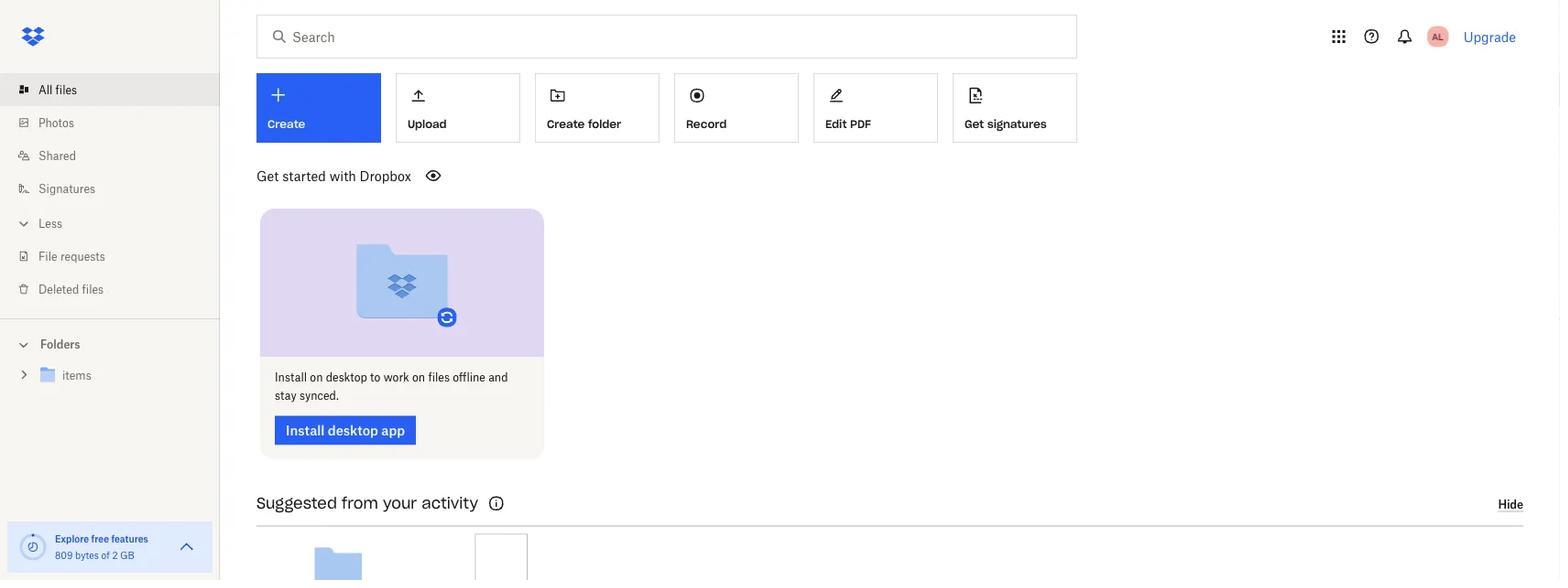 Task type: locate. For each thing, give the bounding box(es) containing it.
items
[[62, 369, 91, 383]]

create up started
[[267, 117, 305, 131]]

on
[[310, 371, 323, 385], [412, 371, 425, 385]]

get inside 'button'
[[965, 117, 984, 131]]

shared link
[[15, 139, 220, 172]]

signatures link
[[15, 172, 220, 205]]

all
[[38, 83, 52, 97]]

0 horizontal spatial files
[[55, 83, 77, 97]]

hide
[[1498, 498, 1523, 512]]

file requests
[[38, 250, 105, 263]]

files right deleted
[[82, 283, 104, 296]]

get for get signatures
[[965, 117, 984, 131]]

0 vertical spatial install
[[275, 371, 307, 385]]

deleted files
[[38, 283, 104, 296]]

create inside dropdown button
[[267, 117, 305, 131]]

1 vertical spatial get
[[256, 168, 279, 184]]

signatures
[[987, 117, 1047, 131]]

1 horizontal spatial get
[[965, 117, 984, 131]]

gb
[[120, 550, 135, 562]]

Search in folder "Dropbox" text field
[[292, 27, 1039, 47]]

offline
[[453, 371, 485, 385]]

/resume.pdf image
[[475, 535, 528, 581]]

create inside button
[[547, 117, 585, 131]]

on up synced.
[[310, 371, 323, 385]]

0 horizontal spatial get
[[256, 168, 279, 184]]

files left offline
[[428, 371, 450, 385]]

0 horizontal spatial on
[[310, 371, 323, 385]]

edit pdf
[[825, 117, 871, 131]]

0 vertical spatial files
[[55, 83, 77, 97]]

0 horizontal spatial create
[[267, 117, 305, 131]]

desktop left to
[[326, 371, 367, 385]]

get
[[965, 117, 984, 131], [256, 168, 279, 184]]

hide button
[[1498, 498, 1523, 513]]

1 horizontal spatial on
[[412, 371, 425, 385]]

install inside install on desktop to work on files offline and stay synced.
[[275, 371, 307, 385]]

signatures
[[38, 182, 95, 196]]

install up stay
[[275, 371, 307, 385]]

desktop
[[326, 371, 367, 385], [328, 423, 378, 439]]

from
[[342, 495, 378, 513]]

get started with dropbox
[[256, 168, 411, 184]]

desktop left app
[[328, 423, 378, 439]]

1 horizontal spatial files
[[82, 283, 104, 296]]

create left folder at left
[[547, 117, 585, 131]]

install inside button
[[286, 423, 325, 439]]

pdf
[[850, 117, 871, 131]]

started
[[282, 168, 326, 184]]

809
[[55, 550, 73, 562]]

0 vertical spatial get
[[965, 117, 984, 131]]

install down synced.
[[286, 423, 325, 439]]

dropbox
[[360, 168, 411, 184]]

photos
[[38, 116, 74, 130]]

1 vertical spatial desktop
[[328, 423, 378, 439]]

2 on from the left
[[412, 371, 425, 385]]

0 vertical spatial desktop
[[326, 371, 367, 385]]

create for create folder
[[547, 117, 585, 131]]

1 vertical spatial install
[[286, 423, 325, 439]]

al
[[1432, 31, 1444, 42]]

all files
[[38, 83, 77, 97]]

get left signatures on the top right
[[965, 117, 984, 131]]

explore
[[55, 534, 89, 545]]

2 vertical spatial files
[[428, 371, 450, 385]]

deleted
[[38, 283, 79, 296]]

files inside 'list item'
[[55, 83, 77, 97]]

install
[[275, 371, 307, 385], [286, 423, 325, 439]]

app
[[381, 423, 405, 439]]

1 vertical spatial files
[[82, 283, 104, 296]]

synced.
[[299, 389, 339, 403]]

install for install desktop app
[[286, 423, 325, 439]]

2 horizontal spatial files
[[428, 371, 450, 385]]

create
[[547, 117, 585, 131], [267, 117, 305, 131]]

on right work
[[412, 371, 425, 385]]

1 horizontal spatial create
[[547, 117, 585, 131]]

install desktop app button
[[275, 416, 416, 446]]

install for install on desktop to work on files offline and stay synced.
[[275, 371, 307, 385]]

dropbox image
[[15, 18, 51, 55]]

files
[[55, 83, 77, 97], [82, 283, 104, 296], [428, 371, 450, 385]]

quota usage element
[[18, 533, 48, 562]]

get left started
[[256, 168, 279, 184]]

list
[[0, 62, 220, 319]]

files right "all"
[[55, 83, 77, 97]]

with
[[329, 168, 356, 184]]

install on desktop to work on files offline and stay synced.
[[275, 371, 508, 403]]

record
[[686, 117, 727, 131]]



Task type: describe. For each thing, give the bounding box(es) containing it.
create folder button
[[535, 73, 660, 143]]

create folder
[[547, 117, 621, 131]]

get signatures button
[[953, 73, 1077, 143]]

upgrade
[[1464, 29, 1516, 44]]

suggested
[[256, 495, 337, 513]]

edit pdf button
[[813, 73, 938, 143]]

list containing all files
[[0, 62, 220, 319]]

to
[[370, 371, 381, 385]]

bytes
[[75, 550, 99, 562]]

less
[[38, 217, 62, 230]]

features
[[111, 534, 148, 545]]

file
[[38, 250, 57, 263]]

shared
[[38, 149, 76, 163]]

1 on from the left
[[310, 371, 323, 385]]

your
[[383, 495, 417, 513]]

create for create
[[267, 117, 305, 131]]

create button
[[256, 73, 381, 143]]

get for get started with dropbox
[[256, 168, 279, 184]]

upload button
[[396, 73, 520, 143]]

install desktop app
[[286, 423, 405, 439]]

and
[[488, 371, 508, 385]]

items link
[[37, 364, 205, 389]]

file requests link
[[15, 240, 220, 273]]

folder
[[588, 117, 621, 131]]

record button
[[674, 73, 799, 143]]

less image
[[15, 215, 33, 233]]

deleted files link
[[15, 273, 220, 306]]

files for all files
[[55, 83, 77, 97]]

all files link
[[15, 73, 220, 106]]

photos link
[[15, 106, 220, 139]]

activity
[[422, 495, 478, 513]]

al button
[[1423, 22, 1453, 51]]

folders
[[40, 338, 80, 352]]

stay
[[275, 389, 297, 403]]

upgrade link
[[1464, 29, 1516, 44]]

files inside install on desktop to work on files offline and stay synced.
[[428, 371, 450, 385]]

folders button
[[0, 331, 220, 358]]

free
[[91, 534, 109, 545]]

explore free features 809 bytes of 2 gb
[[55, 534, 148, 562]]

desktop inside button
[[328, 423, 378, 439]]

of
[[101, 550, 110, 562]]

edit
[[825, 117, 847, 131]]

get signatures
[[965, 117, 1047, 131]]

files for deleted files
[[82, 283, 104, 296]]

suggested from your activity
[[256, 495, 478, 513]]

work
[[384, 371, 409, 385]]

requests
[[60, 250, 105, 263]]

all files list item
[[0, 73, 220, 106]]

upload
[[408, 117, 447, 131]]

2
[[112, 550, 118, 562]]

desktop inside install on desktop to work on files offline and stay synced.
[[326, 371, 367, 385]]



Task type: vqa. For each thing, say whether or not it's contained in the screenshot.
Create Folder button
yes



